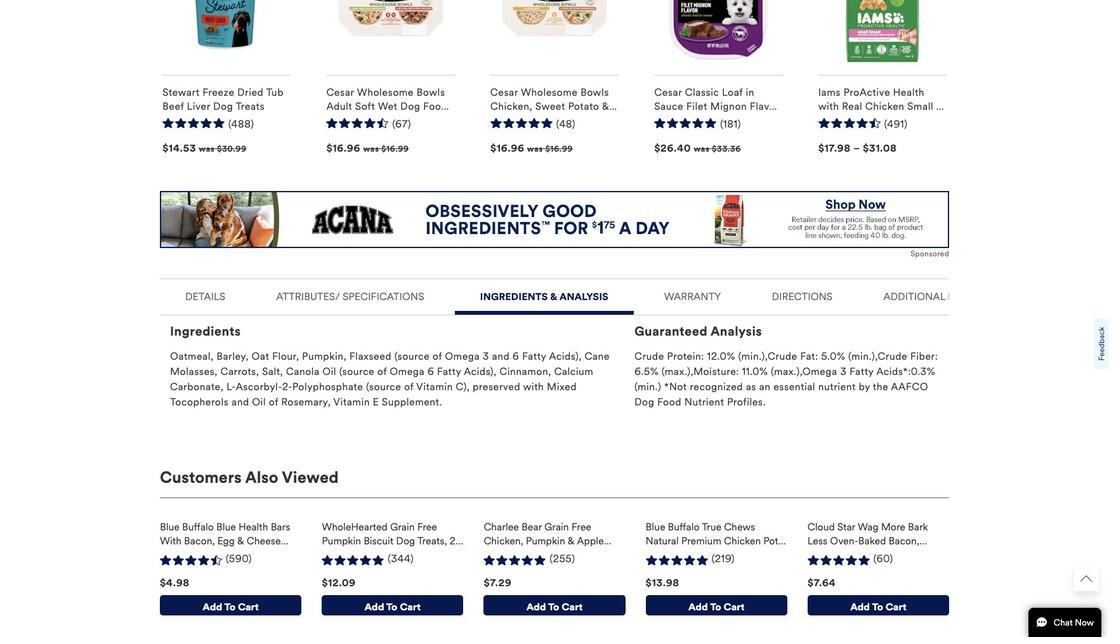 Task type: locate. For each thing, give the bounding box(es) containing it.
and down l-
[[232, 396, 249, 408]]

1 horizontal spatial (min.),crude
[[848, 350, 908, 362]]

carrots,
[[220, 366, 259, 378]]

of
[[433, 350, 442, 362], [377, 366, 387, 378], [404, 381, 414, 393], [269, 396, 278, 408]]

attributes/
[[276, 291, 340, 303]]

1 add to cart button from the left
[[160, 595, 302, 616]]

ingredients
[[170, 324, 241, 340]]

guaranteed
[[635, 324, 708, 340]]

&
[[550, 291, 557, 303]]

6 up the supplement. at bottom
[[428, 366, 434, 378]]

5 add to cart button from the left
[[808, 595, 949, 616]]

sponsored
[[911, 249, 949, 258]]

2 add from the left
[[365, 601, 384, 613]]

acids),
[[549, 350, 582, 362], [464, 366, 497, 378]]

ingredients & analysis
[[480, 291, 608, 303]]

cinnamon,
[[500, 366, 551, 378]]

(min.),crude up the
[[848, 350, 908, 362]]

fatty up cinnamon,
[[522, 350, 546, 362]]

12.0%
[[707, 350, 736, 362]]

nutrient
[[818, 381, 856, 393]]

1 vertical spatial 6
[[428, 366, 434, 378]]

flour,
[[272, 350, 299, 362]]

2 horizontal spatial fatty
[[850, 366, 874, 378]]

acids*:0.3%
[[876, 366, 936, 378]]

3 to from the left
[[548, 601, 559, 613]]

1 vertical spatial 3
[[840, 366, 847, 378]]

5 add from the left
[[850, 601, 870, 613]]

fatty
[[522, 350, 546, 362], [437, 366, 461, 378], [850, 366, 874, 378]]

0 vertical spatial vitamin
[[416, 381, 453, 393]]

3 up the nutrient
[[840, 366, 847, 378]]

0 horizontal spatial details
[[185, 291, 225, 303]]

acids), up the preserved on the bottom left of the page
[[464, 366, 497, 378]]

oil
[[323, 366, 336, 378], [252, 396, 266, 408]]

attributes/ specifications
[[276, 291, 424, 303]]

1 horizontal spatial fatty
[[522, 350, 546, 362]]

1 vertical spatial and
[[232, 396, 249, 408]]

0 horizontal spatial 6
[[428, 366, 434, 378]]

1 cart from the left
[[238, 601, 259, 613]]

tocopherols
[[170, 396, 229, 408]]

(max.),moisture:
[[662, 366, 739, 378]]

1 horizontal spatial details
[[948, 291, 988, 303]]

1 add to cart from the left
[[203, 601, 259, 613]]

0 horizontal spatial and
[[232, 396, 249, 408]]

0 horizontal spatial oil
[[252, 396, 266, 408]]

omega up c),
[[445, 350, 480, 362]]

and
[[492, 350, 510, 362], [232, 396, 249, 408]]

additional details button
[[863, 279, 1008, 311]]

to
[[224, 601, 236, 613], [386, 601, 397, 613], [548, 601, 559, 613], [710, 601, 721, 613], [872, 601, 883, 613]]

0 horizontal spatial acids),
[[464, 366, 497, 378]]

(source
[[395, 350, 430, 362], [339, 366, 375, 378], [366, 381, 401, 393]]

sponsored link
[[160, 191, 949, 260]]

2 details from the left
[[948, 291, 988, 303]]

essential
[[774, 381, 816, 393]]

details up ingredients
[[185, 291, 225, 303]]

barley,
[[216, 350, 249, 362]]

details
[[185, 291, 225, 303], [948, 291, 988, 303]]

ingredients & analysis button
[[455, 279, 634, 311]]

0 vertical spatial oil
[[323, 366, 336, 378]]

also
[[245, 468, 278, 487]]

1 horizontal spatial oil
[[323, 366, 336, 378]]

6
[[513, 350, 519, 362], [428, 366, 434, 378]]

4 to from the left
[[710, 601, 721, 613]]

(min.),crude
[[738, 350, 797, 362], [848, 350, 908, 362]]

5 to from the left
[[872, 601, 883, 613]]

fatty up c),
[[437, 366, 461, 378]]

1 horizontal spatial 6
[[513, 350, 519, 362]]

by
[[859, 381, 870, 393]]

analysis
[[559, 291, 608, 303]]

1 vertical spatial vitamin
[[333, 396, 370, 408]]

(source right flaxseed
[[395, 350, 430, 362]]

(min.),crude up 11.0%
[[738, 350, 797, 362]]

0 vertical spatial (source
[[395, 350, 430, 362]]

3 add to cart button from the left
[[484, 595, 625, 616]]

vitamin left e
[[333, 396, 370, 408]]

2 add to cart from the left
[[365, 601, 421, 613]]

canola
[[286, 366, 320, 378]]

oil up polyphosphate
[[323, 366, 336, 378]]

11.0%
[[742, 366, 768, 378]]

1 vertical spatial oil
[[252, 396, 266, 408]]

protein:
[[667, 350, 704, 362]]

4 add from the left
[[688, 601, 708, 613]]

add
[[203, 601, 222, 613], [365, 601, 384, 613], [527, 601, 546, 613], [688, 601, 708, 613], [850, 601, 870, 613]]

specifications
[[343, 291, 424, 303]]

add to cart
[[203, 601, 259, 613], [365, 601, 421, 613], [527, 601, 583, 613], [688, 601, 745, 613], [850, 601, 907, 613]]

3 up the preserved on the bottom left of the page
[[483, 350, 489, 362]]

details button
[[165, 279, 246, 311]]

fatty up by
[[850, 366, 874, 378]]

1 to from the left
[[224, 601, 236, 613]]

5 cart from the left
[[886, 601, 907, 613]]

profiles.
[[727, 396, 766, 408]]

scroll to top image
[[1081, 573, 1092, 584]]

pumpkin,
[[302, 350, 347, 362]]

3 inside crude protein: 12.0% (min.),crude fat: 5.0% (min.),crude fiber: 6.5% (max.),moisture: 11.0% (max.),omega 3 fatty acids*:0.3% (min.) *not recognized as an essential nutrient by the aafco dog food nutrient profiles.
[[840, 366, 847, 378]]

4 cart from the left
[[724, 601, 745, 613]]

(source down flaxseed
[[339, 366, 375, 378]]

(source up e
[[366, 381, 401, 393]]

1 horizontal spatial acids),
[[549, 350, 582, 362]]

3
[[483, 350, 489, 362], [840, 366, 847, 378]]

0 horizontal spatial fatty
[[437, 366, 461, 378]]

0 horizontal spatial (min.),crude
[[738, 350, 797, 362]]

0 horizontal spatial 3
[[483, 350, 489, 362]]

6 up cinnamon,
[[513, 350, 519, 362]]

acids), up "calcium"
[[549, 350, 582, 362]]

c),
[[456, 381, 470, 393]]

rosemary,
[[281, 396, 331, 408]]

with
[[523, 381, 544, 393]]

oatmeal,
[[170, 350, 214, 362]]

details right additional
[[948, 291, 988, 303]]

crude protein: 12.0% (min.),crude fat: 5.0% (min.),crude fiber: 6.5% (max.),moisture: 11.0% (max.),omega 3 fatty acids*:0.3% (min.) *not recognized as an essential nutrient by the aafco dog food nutrient profiles.
[[635, 350, 938, 408]]

vitamin up the supplement. at bottom
[[416, 381, 453, 393]]

0 vertical spatial 3
[[483, 350, 489, 362]]

guaranteed analysis
[[635, 324, 762, 340]]

0 vertical spatial 6
[[513, 350, 519, 362]]

vitamin
[[416, 381, 453, 393], [333, 396, 370, 408]]

1 horizontal spatial 3
[[840, 366, 847, 378]]

and up cinnamon,
[[492, 350, 510, 362]]

add to cart button
[[160, 595, 302, 616], [322, 595, 463, 616], [484, 595, 625, 616], [646, 595, 787, 616], [808, 595, 949, 616]]

oil down the "ascorbyl-"
[[252, 396, 266, 408]]

0 horizontal spatial vitamin
[[333, 396, 370, 408]]

1 horizontal spatial and
[[492, 350, 510, 362]]

e
[[373, 396, 379, 408]]

(min.)
[[635, 381, 661, 393]]

1 horizontal spatial omega
[[445, 350, 480, 362]]

omega up the supplement. at bottom
[[390, 366, 425, 378]]

0 horizontal spatial omega
[[390, 366, 425, 378]]

4 add to cart from the left
[[688, 601, 745, 613]]

product details tab list
[[160, 279, 1008, 420]]

omega
[[445, 350, 480, 362], [390, 366, 425, 378]]

cart
[[238, 601, 259, 613], [400, 601, 421, 613], [562, 601, 583, 613], [724, 601, 745, 613], [886, 601, 907, 613]]

flaxseed
[[349, 350, 392, 362]]



Task type: describe. For each thing, give the bounding box(es) containing it.
polyphosphate
[[292, 381, 363, 393]]

4 add to cart button from the left
[[646, 595, 787, 616]]

styled arrow button link
[[1074, 566, 1099, 591]]

5 add to cart from the left
[[850, 601, 907, 613]]

calcium
[[554, 366, 594, 378]]

ingredients
[[480, 291, 548, 303]]

customers
[[160, 468, 242, 487]]

l-
[[226, 381, 236, 393]]

aafco
[[891, 381, 928, 393]]

preserved
[[473, 381, 520, 393]]

the
[[873, 381, 888, 393]]

3 inside the oatmeal, barley, oat flour, pumpkin, flaxseed (source of omega 3 and 6 fatty acids), cane molasses, carrots, salt, canola oil (source of omega 6 fatty acids), cinnamon, calcium carbonate, l-ascorbyl-2-polyphosphate (source of vitamin c), preserved with mixed tocopherols and oil of rosemary, vitamin e supplement.
[[483, 350, 489, 362]]

cane
[[585, 350, 610, 362]]

1 horizontal spatial vitamin
[[416, 381, 453, 393]]

an
[[759, 381, 771, 393]]

2 add to cart button from the left
[[322, 595, 463, 616]]

1 vertical spatial omega
[[390, 366, 425, 378]]

fatty inside crude protein: 12.0% (min.),crude fat: 5.0% (min.),crude fiber: 6.5% (max.),moisture: 11.0% (max.),omega 3 fatty acids*:0.3% (min.) *not recognized as an essential nutrient by the aafco dog food nutrient profiles.
[[850, 366, 874, 378]]

additional
[[883, 291, 945, 303]]

2 cart from the left
[[400, 601, 421, 613]]

nutrient
[[684, 396, 724, 408]]

2-
[[282, 381, 292, 393]]

mixed
[[547, 381, 577, 393]]

recognized
[[690, 381, 743, 393]]

3 cart from the left
[[562, 601, 583, 613]]

directions
[[772, 291, 833, 303]]

oat
[[252, 350, 269, 362]]

supplement.
[[382, 396, 442, 408]]

fiber:
[[910, 350, 938, 362]]

carbonate,
[[170, 381, 224, 393]]

warranty
[[664, 291, 721, 303]]

1 details from the left
[[185, 291, 225, 303]]

1 add from the left
[[203, 601, 222, 613]]

0 vertical spatial and
[[492, 350, 510, 362]]

*not
[[664, 381, 687, 393]]

warranty button
[[644, 279, 741, 311]]

viewed
[[282, 468, 339, 487]]

1 (min.),crude from the left
[[738, 350, 797, 362]]

ascorbyl-
[[236, 381, 282, 393]]

(max.),omega
[[771, 366, 837, 378]]

molasses,
[[170, 366, 218, 378]]

crude
[[635, 350, 664, 362]]

analysis
[[711, 324, 762, 340]]

2 (min.),crude from the left
[[848, 350, 908, 362]]

customers also viewed
[[160, 468, 339, 487]]

2 to from the left
[[386, 601, 397, 613]]

6.5%
[[635, 366, 659, 378]]

2 vertical spatial (source
[[366, 381, 401, 393]]

directions button
[[752, 279, 853, 311]]

0 vertical spatial acids),
[[549, 350, 582, 362]]

dog
[[635, 396, 654, 408]]

oatmeal, barley, oat flour, pumpkin, flaxseed (source of omega 3 and 6 fatty acids), cane molasses, carrots, salt, canola oil (source of omega 6 fatty acids), cinnamon, calcium carbonate, l-ascorbyl-2-polyphosphate (source of vitamin c), preserved with mixed tocopherols and oil of rosemary, vitamin e supplement.
[[170, 350, 610, 408]]

fat:
[[800, 350, 818, 362]]

1 vertical spatial acids),
[[464, 366, 497, 378]]

0 vertical spatial omega
[[445, 350, 480, 362]]

attributes/ specifications button
[[256, 279, 445, 311]]

food
[[657, 396, 682, 408]]

3 add to cart from the left
[[527, 601, 583, 613]]

as
[[746, 381, 756, 393]]

1 vertical spatial (source
[[339, 366, 375, 378]]

salt,
[[262, 366, 283, 378]]

5.0%
[[821, 350, 846, 362]]

additional details
[[883, 291, 988, 303]]

3 add from the left
[[527, 601, 546, 613]]



Task type: vqa. For each thing, say whether or not it's contained in the screenshot.
add to cart button
yes



